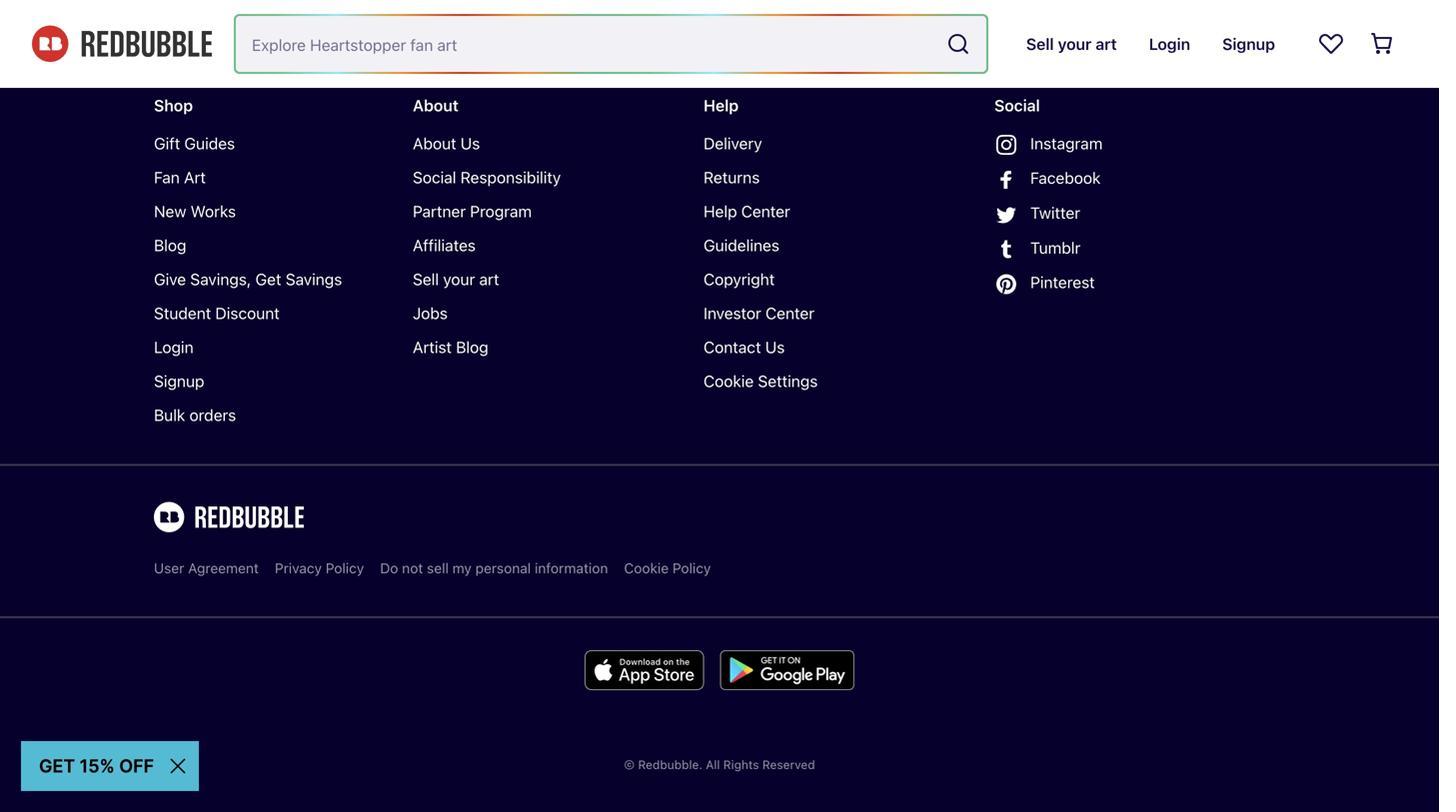Task type: describe. For each thing, give the bounding box(es) containing it.
gift guides link
[[154, 130, 381, 156]]

tumblr link
[[995, 235, 1222, 262]]

not
[[402, 560, 423, 577]]

cookie policy link
[[624, 557, 711, 581]]

sell
[[413, 270, 439, 289]]

footer containing shop
[[0, 0, 1440, 813]]

facebook
[[1031, 169, 1101, 188]]

investor
[[704, 304, 762, 323]]

responsibility
[[461, 168, 561, 187]]

help for help center
[[704, 202, 737, 221]]

fan
[[154, 168, 180, 187]]

privacy
[[275, 560, 322, 577]]

returns
[[704, 168, 760, 187]]

artist
[[413, 338, 452, 357]]

do not sell my personal information
[[380, 560, 608, 577]]

social responsibility link
[[413, 164, 640, 190]]

discount
[[215, 304, 280, 323]]

social for social
[[995, 96, 1040, 115]]

guidelines
[[704, 236, 780, 255]]

program
[[470, 202, 532, 221]]

policy for privacy policy
[[326, 560, 364, 577]]

sell your art
[[413, 270, 499, 289]]

artist blog
[[413, 338, 489, 357]]

center for investor center
[[766, 304, 815, 323]]

agreement
[[188, 560, 259, 577]]

copyright
[[704, 270, 775, 289]]

instagram
[[1031, 134, 1103, 153]]

returns link
[[704, 164, 931, 190]]

about for about
[[413, 96, 459, 115]]

delivery
[[704, 134, 762, 153]]

new works
[[154, 202, 236, 221]]

policy for cookie policy
[[673, 560, 711, 577]]

partner
[[413, 202, 466, 221]]

savings,
[[190, 270, 251, 289]]

fan art link
[[154, 164, 381, 190]]

bulk orders link
[[154, 402, 381, 428]]

pinterest
[[1031, 273, 1095, 292]]

twitter
[[1031, 203, 1081, 222]]

contact us link
[[704, 334, 931, 360]]

jobs link
[[413, 300, 640, 326]]

information
[[535, 560, 608, 577]]

sell
[[427, 560, 449, 577]]

art
[[184, 168, 206, 187]]

gift guides
[[154, 134, 235, 153]]

about us link
[[413, 130, 640, 156]]

do
[[380, 560, 398, 577]]

fan art
[[154, 168, 206, 187]]

social responsibility
[[413, 168, 561, 187]]

facebook link
[[995, 165, 1222, 192]]

signup link
[[154, 368, 381, 394]]

student discount
[[154, 304, 280, 323]]

pinterest link
[[995, 270, 1222, 296]]

give savings, get savings link
[[154, 266, 381, 292]]

rights
[[724, 758, 759, 772]]

redbubble logo image inside footer
[[154, 502, 304, 533]]

gift
[[154, 134, 180, 153]]

center for help center
[[742, 202, 791, 221]]

guidelines link
[[704, 232, 931, 258]]

guides
[[184, 134, 235, 153]]

about us
[[413, 134, 480, 153]]

about for about us
[[413, 134, 457, 153]]

help for help
[[704, 96, 739, 115]]

help center link
[[704, 198, 931, 224]]

tumblr
[[1031, 238, 1081, 257]]

my
[[453, 560, 472, 577]]

contact us
[[704, 338, 785, 357]]

investor center
[[704, 304, 815, 323]]

cookie for cookie policy
[[624, 560, 669, 577]]

cookie settings button
[[704, 372, 818, 391]]

reserved
[[763, 758, 815, 772]]



Task type: vqa. For each thing, say whether or not it's contained in the screenshot.
FROM $1.51
no



Task type: locate. For each thing, give the bounding box(es) containing it.
blog inside artist blog link
[[456, 338, 489, 357]]

student
[[154, 304, 211, 323]]

1 horizontal spatial us
[[766, 338, 785, 357]]

© redbubble. all rights reserved
[[624, 758, 815, 772]]

1 vertical spatial help
[[704, 202, 737, 221]]

0 vertical spatial redbubble logo image
[[32, 26, 212, 62]]

0 vertical spatial help
[[704, 96, 739, 115]]

0 vertical spatial center
[[742, 202, 791, 221]]

cookie
[[704, 372, 754, 391], [624, 560, 669, 577]]

redbubble logo image up shop
[[32, 26, 212, 62]]

©
[[624, 758, 635, 772]]

social up partner
[[413, 168, 456, 187]]

personal
[[476, 560, 531, 577]]

twitter link
[[995, 200, 1222, 227]]

0 vertical spatial about
[[413, 96, 459, 115]]

policy
[[326, 560, 364, 577], [673, 560, 711, 577]]

user agreement link
[[154, 557, 259, 581]]

1 help from the top
[[704, 96, 739, 115]]

blog inside "blog" link
[[154, 236, 186, 255]]

works
[[191, 202, 236, 221]]

0 horizontal spatial social
[[413, 168, 456, 187]]

give savings, get savings
[[154, 270, 342, 289]]

signup
[[154, 372, 204, 391]]

social up instagram
[[995, 96, 1040, 115]]

privacy policy link
[[275, 557, 364, 581]]

redbubble logo image
[[32, 26, 212, 62], [154, 502, 304, 533]]

1 horizontal spatial social
[[995, 96, 1040, 115]]

user
[[154, 560, 184, 577]]

1 horizontal spatial policy
[[673, 560, 711, 577]]

savings
[[286, 270, 342, 289]]

partner program link
[[413, 198, 640, 224]]

center down copyright "link"
[[766, 304, 815, 323]]

get it on google play image
[[720, 651, 855, 691]]

cookie right information
[[624, 560, 669, 577]]

us for contact us
[[766, 338, 785, 357]]

affiliates
[[413, 236, 476, 255]]

investor center link
[[704, 300, 931, 326]]

0 horizontal spatial policy
[[326, 560, 364, 577]]

blog down 'new' at the left of page
[[154, 236, 186, 255]]

center
[[742, 202, 791, 221], [766, 304, 815, 323]]

jobs
[[413, 304, 448, 323]]

contact
[[704, 338, 761, 357]]

blog right 'artist'
[[456, 338, 489, 357]]

us
[[461, 134, 480, 153], [766, 338, 785, 357]]

0 horizontal spatial blog
[[154, 236, 186, 255]]

blog
[[154, 236, 186, 255], [456, 338, 489, 357]]

redbubble logo image up agreement
[[154, 502, 304, 533]]

1 vertical spatial cookie
[[624, 560, 669, 577]]

all
[[706, 758, 720, 772]]

1 policy from the left
[[326, 560, 364, 577]]

new
[[154, 202, 186, 221]]

download on the app store image
[[585, 651, 704, 691]]

partner program
[[413, 202, 532, 221]]

instagram link
[[995, 130, 1222, 157]]

1 horizontal spatial blog
[[456, 338, 489, 357]]

help center
[[704, 202, 791, 221]]

your
[[443, 270, 475, 289]]

cookie down contact
[[704, 372, 754, 391]]

affiliates link
[[413, 232, 640, 258]]

1 vertical spatial social
[[413, 168, 456, 187]]

student discount link
[[154, 300, 381, 326]]

0 horizontal spatial cookie
[[624, 560, 669, 577]]

footer
[[0, 0, 1440, 813]]

help up delivery
[[704, 96, 739, 115]]

do not sell my personal information link
[[380, 557, 608, 581]]

0 horizontal spatial us
[[461, 134, 480, 153]]

new works link
[[154, 198, 381, 224]]

art
[[479, 270, 499, 289]]

copyright link
[[704, 266, 931, 292]]

Search term search field
[[236, 16, 939, 72]]

us up 'settings'
[[766, 338, 785, 357]]

delivery link
[[704, 130, 931, 156]]

0 vertical spatial cookie
[[704, 372, 754, 391]]

shop
[[154, 96, 193, 115]]

1 vertical spatial blog
[[456, 338, 489, 357]]

bulk
[[154, 406, 185, 425]]

blog link
[[154, 232, 381, 258]]

help
[[704, 96, 739, 115], [704, 202, 737, 221]]

social for social responsibility
[[413, 168, 456, 187]]

center up the guidelines
[[742, 202, 791, 221]]

1 vertical spatial us
[[766, 338, 785, 357]]

social
[[995, 96, 1040, 115], [413, 168, 456, 187]]

user agreement
[[154, 560, 259, 577]]

1 about from the top
[[413, 96, 459, 115]]

cookie for cookie settings
[[704, 372, 754, 391]]

give
[[154, 270, 186, 289]]

cookie settings
[[704, 372, 818, 391]]

get
[[255, 270, 281, 289]]

2 about from the top
[[413, 134, 457, 153]]

about up the about us
[[413, 96, 459, 115]]

about
[[413, 96, 459, 115], [413, 134, 457, 153]]

us for about us
[[461, 134, 480, 153]]

privacy policy
[[275, 560, 364, 577]]

orders
[[189, 406, 236, 425]]

None field
[[236, 16, 987, 72]]

redbubble.
[[638, 758, 703, 772]]

bulk orders
[[154, 406, 236, 425]]

0 vertical spatial social
[[995, 96, 1040, 115]]

1 vertical spatial about
[[413, 134, 457, 153]]

login link
[[154, 334, 381, 360]]

0 vertical spatial us
[[461, 134, 480, 153]]

login
[[154, 338, 194, 357]]

2 policy from the left
[[673, 560, 711, 577]]

sell your art link
[[413, 266, 640, 292]]

0 vertical spatial blog
[[154, 236, 186, 255]]

2 help from the top
[[704, 202, 737, 221]]

settings
[[758, 372, 818, 391]]

1 vertical spatial center
[[766, 304, 815, 323]]

1 vertical spatial redbubble logo image
[[154, 502, 304, 533]]

about up the social responsibility
[[413, 134, 457, 153]]

us up the social responsibility
[[461, 134, 480, 153]]

artist blog link
[[413, 334, 640, 360]]

help down returns
[[704, 202, 737, 221]]

cookie policy
[[624, 560, 711, 577]]

1 horizontal spatial cookie
[[704, 372, 754, 391]]



